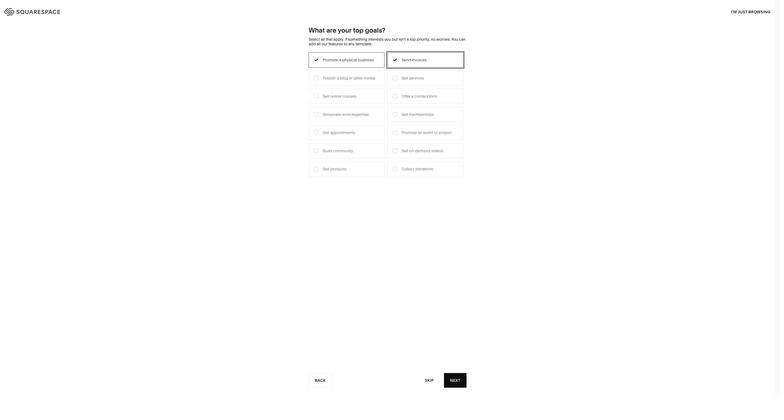 Task type: describe. For each thing, give the bounding box(es) containing it.
services
[[299, 84, 314, 89]]

next
[[450, 379, 461, 383]]

are
[[327, 26, 337, 34]]

what
[[309, 26, 325, 34]]

appointments
[[330, 130, 355, 135]]

restaurants
[[334, 84, 355, 89]]

sell for sell memberships
[[402, 112, 408, 117]]

fitness link
[[391, 92, 409, 97]]

squarespace logo link
[[11, 6, 162, 15]]

you
[[452, 37, 458, 42]]

real
[[334, 116, 342, 121]]

sell on-demand videos
[[402, 149, 443, 153]]

promote a physical business
[[323, 58, 374, 62]]

donations
[[415, 167, 433, 172]]

or for event
[[434, 130, 438, 135]]

an
[[418, 130, 422, 135]]

promote for promote an event or project
[[402, 130, 417, 135]]

profits
[[311, 100, 322, 105]]

professional services link
[[276, 84, 320, 89]]

your
[[338, 26, 352, 34]]

send invoices
[[402, 58, 427, 62]]

build
[[323, 149, 332, 153]]

demand
[[415, 149, 430, 153]]

on-
[[409, 149, 415, 153]]

showcase work/expertise
[[323, 112, 369, 117]]

sell for sell online courses
[[323, 94, 329, 99]]

promote an event or project
[[402, 130, 452, 135]]

animals
[[407, 84, 422, 89]]

decor
[[406, 76, 417, 80]]

travel link
[[334, 76, 350, 80]]

priority,
[[417, 37, 430, 42]]

skip button
[[419, 374, 440, 389]]

other
[[354, 76, 363, 81]]

features
[[329, 42, 343, 46]]

in
[[764, 8, 769, 13]]

business
[[358, 58, 374, 62]]

all left our
[[317, 42, 321, 46]]

worries.
[[437, 37, 451, 42]]

any
[[348, 42, 355, 46]]

home & decor
[[391, 76, 417, 80]]

if
[[345, 37, 347, 42]]

restaurants link
[[334, 84, 360, 89]]

travel
[[334, 76, 344, 80]]

squarespace logo image
[[11, 6, 74, 15]]

community & non-profits link
[[276, 100, 327, 105]]

build community
[[323, 149, 353, 153]]

sell online courses
[[323, 94, 357, 99]]

dario
[[317, 379, 331, 385]]

events
[[334, 100, 346, 105]]

& for podcasts
[[346, 92, 348, 97]]

just
[[738, 9, 748, 14]]

properties
[[358, 116, 376, 121]]

what are your top goals? select all that apply. if something interests you but isn't a top priority, no worries. you can add all our features to any template.
[[309, 26, 466, 46]]

showcase
[[323, 112, 341, 117]]

something
[[348, 37, 367, 42]]

a for promote a physical business
[[339, 58, 341, 62]]

videos
[[431, 149, 443, 153]]

fitness
[[391, 92, 404, 97]]

log             in link
[[755, 8, 769, 13]]

estate
[[342, 116, 354, 121]]

media & podcasts link
[[334, 92, 371, 97]]

sell for sell on-demand videos
[[402, 149, 408, 153]]

publish a blog or other media
[[323, 76, 375, 81]]

but
[[392, 37, 398, 42]]

courses
[[342, 94, 357, 99]]

browsing
[[749, 9, 771, 14]]

home
[[391, 76, 402, 80]]

get
[[323, 130, 329, 135]]

contact
[[415, 94, 428, 99]]



Task type: vqa. For each thing, say whether or not it's contained in the screenshot.
left the a
no



Task type: locate. For each thing, give the bounding box(es) containing it.
nature & animals link
[[391, 84, 427, 89]]

& right the media
[[346, 92, 348, 97]]

sell left on-
[[402, 149, 408, 153]]

media
[[364, 76, 375, 81]]

all
[[321, 37, 325, 42], [317, 42, 321, 46]]

sell services
[[402, 76, 424, 81]]

media
[[334, 92, 345, 97]]

sell for sell products
[[323, 167, 329, 172]]

blog
[[340, 76, 348, 81]]

& left non-
[[298, 100, 301, 105]]

a left blog on the left
[[337, 76, 339, 81]]

podcasts
[[349, 92, 366, 97]]

template.
[[356, 42, 373, 46]]

services
[[409, 76, 424, 81]]

form
[[429, 94, 437, 99]]

weddings
[[334, 108, 352, 113]]

send
[[402, 58, 411, 62]]

all left that
[[321, 37, 325, 42]]

invoices
[[412, 58, 427, 62]]

1 horizontal spatial or
[[434, 130, 438, 135]]

sell left products
[[323, 167, 329, 172]]

& right estate
[[354, 116, 357, 121]]

collect
[[402, 167, 414, 172]]

community
[[276, 100, 297, 105]]

skip
[[425, 379, 434, 383]]

top right isn't
[[410, 37, 416, 42]]

i'm
[[731, 9, 737, 14]]

collect donations
[[402, 167, 433, 172]]

promote down features
[[323, 58, 338, 62]]

back button
[[309, 374, 332, 388]]

that
[[326, 37, 333, 42]]

& for decor
[[403, 76, 405, 80]]

next button
[[444, 374, 466, 388]]

get appointments
[[323, 130, 355, 135]]

or for blog
[[349, 76, 353, 81]]

community
[[333, 149, 353, 153]]

isn't
[[399, 37, 406, 42]]

to
[[344, 42, 348, 46]]

a for offer a contact form
[[412, 94, 414, 99]]

& for animals
[[404, 84, 407, 89]]

add
[[309, 42, 316, 46]]

0 vertical spatial promote
[[323, 58, 338, 62]]

1 horizontal spatial promote
[[402, 130, 417, 135]]

a left physical
[[339, 58, 341, 62]]

offer a contact form
[[402, 94, 437, 99]]

& for non-
[[298, 100, 301, 105]]

promote for promote a physical business
[[323, 58, 338, 62]]

project
[[439, 130, 452, 135]]

you
[[385, 37, 391, 42]]

a inside what are your top goals? select all that apply. if something interests you but isn't a top priority, no worries. you can add all our features to any template.
[[407, 37, 409, 42]]

1 vertical spatial top
[[410, 37, 416, 42]]

apply.
[[334, 37, 344, 42]]

a right isn't
[[407, 37, 409, 42]]

nature & animals
[[391, 84, 422, 89]]

a for publish a blog or other media
[[337, 76, 339, 81]]

sell left online
[[323, 94, 329, 99]]

professional
[[276, 84, 298, 89]]

sell
[[402, 76, 408, 81], [323, 94, 329, 99], [402, 112, 408, 117], [402, 149, 408, 153], [323, 167, 329, 172]]

events link
[[334, 100, 351, 105]]

no
[[431, 37, 436, 42]]

back
[[315, 379, 326, 383]]

or right blog on the left
[[349, 76, 353, 81]]

0 horizontal spatial promote
[[323, 58, 338, 62]]

1 vertical spatial or
[[434, 130, 438, 135]]

log
[[755, 8, 763, 13]]

0 horizontal spatial or
[[349, 76, 353, 81]]

0 vertical spatial top
[[353, 26, 364, 34]]

a
[[407, 37, 409, 42], [339, 58, 341, 62], [337, 76, 339, 81], [412, 94, 414, 99]]

goals?
[[365, 26, 386, 34]]

promote left an
[[402, 130, 417, 135]]

our
[[322, 42, 328, 46]]

home & decor link
[[391, 76, 423, 80]]

real estate & properties
[[334, 116, 376, 121]]

publish
[[323, 76, 336, 81]]

or right the event
[[434, 130, 438, 135]]

& right nature
[[404, 84, 407, 89]]

dario image
[[317, 186, 458, 373]]

interests
[[368, 37, 384, 42]]

can
[[459, 37, 466, 42]]

community & non-profits
[[276, 100, 322, 105]]

& right 'home'
[[403, 76, 405, 80]]

sell memberships
[[402, 112, 434, 117]]

0 vertical spatial or
[[349, 76, 353, 81]]

log             in
[[755, 8, 769, 13]]

i'm just browsing
[[731, 9, 771, 14]]

&
[[403, 76, 405, 80], [404, 84, 407, 89], [346, 92, 348, 97], [298, 100, 301, 105], [354, 116, 357, 121]]

sell left memberships
[[402, 112, 408, 117]]

physical
[[342, 58, 357, 62]]

or
[[349, 76, 353, 81], [434, 130, 438, 135]]

nature
[[391, 84, 403, 89]]

0 horizontal spatial top
[[353, 26, 364, 34]]

real estate & properties link
[[334, 116, 382, 121]]

products
[[330, 167, 346, 172]]

professional services
[[276, 84, 314, 89]]

non-
[[302, 100, 311, 105]]

sell up nature & animals
[[402, 76, 408, 81]]

1 vertical spatial promote
[[402, 130, 417, 135]]

work/expertise
[[342, 112, 369, 117]]

promote
[[323, 58, 338, 62], [402, 130, 417, 135]]

i'm just browsing link
[[731, 4, 771, 19]]

dario element
[[317, 186, 458, 373]]

memberships
[[409, 112, 434, 117]]

media & podcasts
[[334, 92, 366, 97]]

1 horizontal spatial top
[[410, 37, 416, 42]]

select
[[309, 37, 320, 42]]

a right offer
[[412, 94, 414, 99]]

top up something
[[353, 26, 364, 34]]

offer
[[402, 94, 411, 99]]

online
[[330, 94, 341, 99]]

sell for sell services
[[402, 76, 408, 81]]

top
[[353, 26, 364, 34], [410, 37, 416, 42]]



